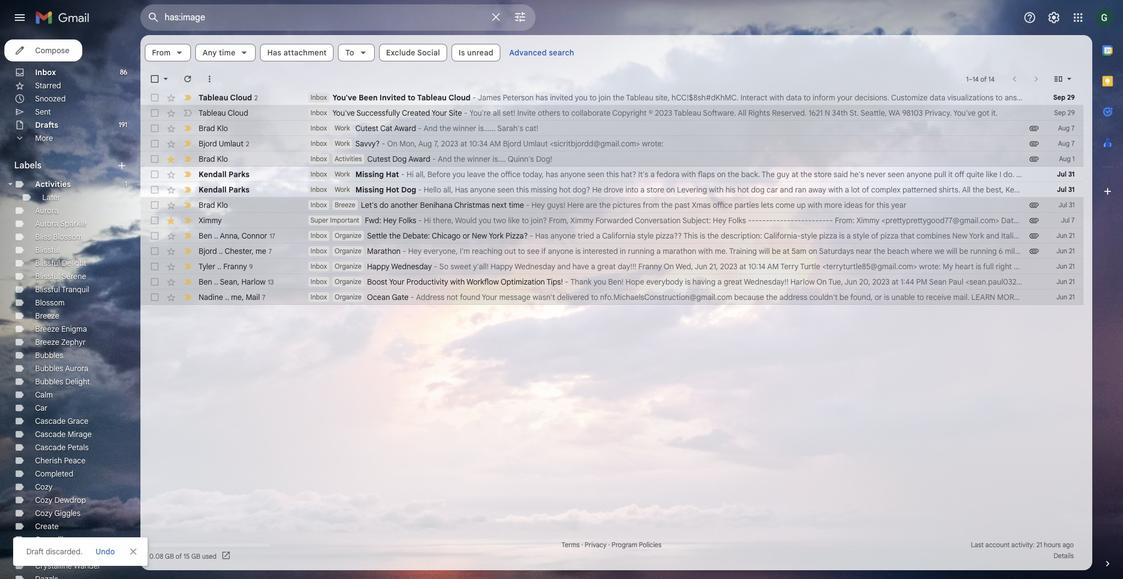 Task type: describe. For each thing, give the bounding box(es) containing it.
terms link
[[562, 541, 580, 549]]

to right the unable
[[917, 293, 924, 302]]

21 inside last account activity: 21 hours ago details
[[1037, 541, 1043, 549]]

important
[[330, 216, 359, 224]]

please
[[1027, 246, 1050, 256]]

cozy for cozy dewdrop
[[35, 496, 53, 505]]

1 · from the left
[[582, 541, 583, 549]]

at left '4:26'
[[1079, 216, 1086, 226]]

1 for 1 14 of 14
[[967, 75, 969, 83]]

29 for it.
[[1068, 109, 1075, 117]]

7 for on mon, aug 7, 2023 at 10:34 am bjord umlaut <sicritbjordd@gmail.com> wrote:
[[1072, 139, 1075, 148]]

jun down know
[[1073, 262, 1085, 272]]

software.
[[703, 108, 736, 118]]

1 row from the top
[[141, 90, 1123, 105]]

beach
[[888, 246, 909, 256]]

used
[[202, 552, 217, 561]]

7 row from the top
[[141, 182, 1084, 198]]

2 vertical spatial wrote:
[[1081, 277, 1103, 287]]

1 horizontal spatial and
[[780, 185, 793, 195]]

1 21, from the left
[[710, 262, 718, 272]]

a down pizza??
[[657, 246, 661, 256]]

st.
[[850, 108, 859, 118]]

2 ximmy from the left
[[571, 216, 594, 226]]

21 for hey everyone, i'm reaching out to see if anyone is interested in running a  marathon with me. training will be at 5am on saturdays near the beach where  we will be running 6 miles. please let me know
[[1069, 247, 1075, 255]]

to left join
[[590, 93, 597, 103]]

has attachment image for and the winner is.... quinn's dog!
[[1029, 154, 1040, 165]]

tableau down 'hcc!$8sh#dkhmc.'
[[674, 108, 701, 118]]

organize for boost
[[335, 278, 362, 286]]

pictures
[[613, 200, 641, 210]]

a right tried
[[596, 231, 601, 241]]

on up everybody
[[664, 262, 674, 272]]

exclude social
[[386, 48, 440, 58]]

3 row from the top
[[141, 121, 1084, 136]]

hot
[[386, 185, 399, 195]]

back.
[[741, 170, 760, 179]]

cloud up site
[[449, 93, 471, 103]]

inform
[[813, 93, 835, 103]]

0 vertical spatial wrote:
[[642, 139, 664, 149]]

you left "two"
[[479, 216, 492, 226]]

inbox for missing hot dog - hello all, has anyone seen this missing hot dog? he drove into a store on  levering with his hot dog car and ran away with a lot of complex patterned  shirts. all the best, kendall
[[311, 186, 327, 194]]

1 horizontal spatial seen
[[588, 170, 604, 179]]

jun left was:
[[1057, 293, 1068, 301]]

anyone down leave
[[470, 185, 496, 195]]

blissful delight link
[[35, 259, 86, 268]]

13 row from the top
[[141, 274, 1123, 290]]

2 horizontal spatial be
[[960, 246, 969, 256]]

21 for so sweet y'all! happy wednesday and have a great day!!! franny on wed, jun  21, 2023 at 10:14 am terry turtle <terryturtle85@gmail.com> wrote: my heart  is full right now
[[1069, 262, 1075, 271]]

.. for chester
[[219, 246, 223, 256]]

0 vertical spatial great
[[597, 262, 616, 272]]

grace
[[67, 417, 88, 426]]

2 hot from the left
[[738, 185, 749, 195]]

blissful tranquil
[[35, 285, 89, 295]]

jul for hi all, before you leave the office today, has anyone seen this hat? it's a  fedora with flaps on the back. the guy at the store said he's never seen  anyone pull it off quite like i do. all the
[[1057, 170, 1067, 178]]

98103
[[903, 108, 923, 118]]

is left full
[[976, 262, 982, 272]]

advanced search
[[509, 48, 575, 58]]

you've down visualizations on the right top of the page
[[954, 108, 976, 118]]

1 gb from the left
[[165, 552, 174, 561]]

kendall parks for missing hot dog - hello all, has anyone seen this missing hot dog? he drove into a store on  levering with his hot dog car and ran away with a lot of complex patterned  shirts. all the best, kendall
[[199, 185, 250, 195]]

italian
[[1002, 231, 1022, 241]]

having
[[693, 277, 716, 287]]

0 horizontal spatial sean
[[220, 277, 237, 287]]

collaborate
[[571, 108, 611, 118]]

2023 up 5.1.1
[[1098, 262, 1115, 272]]

1621
[[809, 108, 823, 118]]

6
[[999, 246, 1003, 256]]

award for cutest cat award
[[394, 123, 416, 133]]

have
[[573, 262, 589, 272]]

subject:
[[683, 216, 711, 226]]

2 horizontal spatial and
[[986, 231, 1000, 241]]

inbox for missing hat - hi all, before you leave the office today, has anyone seen this hat? it's a  fedora with flaps on the back. the guy at the store said he's never seen  anyone pull it off quite like i do. all the
[[311, 170, 327, 178]]

is up have
[[576, 246, 581, 256]]

1 horizontal spatial like
[[986, 170, 998, 179]]

draft
[[26, 547, 44, 557]]

klo for cutest cat award - and the winner is...... sarah's cat!
[[217, 123, 228, 133]]

0 horizontal spatial seen
[[498, 185, 514, 195]]

4:26
[[1088, 216, 1103, 226]]

work for missing hot dog - hello all, has anyone seen this missing hot dog? he drove into a store on  levering with his hot dog car and ran away with a lot of complex patterned  shirts. all the best, kendall
[[335, 186, 350, 194]]

brad klo for cutest cat award
[[199, 123, 228, 133]]

kendall parks for missing hat - hi all, before you leave the office today, has anyone seen this hat? it's a  fedora with flaps on the back. the guy at the store said he's never seen  anyone pull it off quite like i do. all the
[[199, 170, 250, 179]]

draft discarded.
[[26, 547, 82, 557]]

site
[[449, 108, 462, 118]]

jun 21 for marathon - hey everyone, i'm reaching out to see if anyone is interested in running a  marathon with me. training will be at 5am on saturdays near the beach where  we will be running 6 miles. please let me know
[[1057, 247, 1075, 255]]

0 vertical spatial am
[[490, 139, 501, 149]]

klo for cutest dog award - and the winner is.... quinn's dog!
[[217, 154, 228, 164]]

calm link
[[35, 390, 53, 400]]

inbox inside inbox you've successfully created your site - you're all set! invite others to collaborate copyright © 2023 tableau  software. all rights reserved. 1621 n 34th st. seattle, wa 98103 privacy.  you've got it.
[[311, 109, 327, 117]]

parks for missing hot dog
[[229, 185, 250, 195]]

with down sweet
[[450, 277, 465, 287]]

with up reserved. in the top right of the page
[[770, 93, 784, 103]]

2 happy from the left
[[491, 262, 513, 272]]

1 bubbles from the top
[[35, 351, 63, 361]]

1 style from the left
[[638, 231, 654, 241]]

from button
[[145, 44, 191, 61]]

0 vertical spatial all,
[[416, 170, 426, 179]]

flaps
[[698, 170, 715, 179]]

he's
[[850, 170, 865, 179]]

guys!
[[547, 200, 566, 210]]

2 horizontal spatial me
[[1063, 246, 1074, 256]]

cozy dewdrop
[[35, 496, 86, 505]]

aug for on mon, aug 7, 2023 at 10:34 am bjord umlaut <sicritbjordd@gmail.com> wrote:
[[1058, 139, 1070, 148]]

1 horizontal spatial your
[[432, 108, 447, 118]]

alert containing draft discarded.
[[13, 25, 1106, 566]]

workflow
[[467, 277, 499, 287]]

2 for tableau cloud
[[254, 94, 258, 102]]

brad klo for let's do another benihana christmas next time
[[199, 200, 228, 210]]

to
[[345, 48, 354, 58]]

jun up response at the bottom of page
[[1057, 278, 1068, 286]]

on left tu
[[1104, 277, 1115, 287]]

2023 down the marathon - hey everyone, i'm reaching out to see if anyone is interested in running a  marathon with me. training will be at 5am on saturdays near the beach where  we will be running 6 miles. please let me know
[[720, 262, 738, 272]]

brad for cutest dog award
[[199, 154, 215, 164]]

1 horizontal spatial office
[[713, 200, 733, 210]]

boost
[[367, 277, 388, 287]]

1 horizontal spatial all
[[962, 185, 971, 195]]

a left lot in the right of the page
[[845, 185, 849, 195]]

dog!
[[536, 154, 552, 164]]

cascade for cascade petals
[[35, 443, 66, 453]]

n
[[825, 108, 830, 118]]

gmail image
[[35, 7, 95, 29]]

7 for and the winner is...... sarah's cat!
[[1072, 124, 1075, 132]]

couldn't
[[810, 293, 838, 302]]

hey down do
[[383, 216, 397, 226]]

0 horizontal spatial pm
[[917, 277, 928, 287]]

anyone up patterned
[[907, 170, 932, 179]]

1 folks from the left
[[399, 216, 416, 226]]

you left the ben!
[[594, 277, 606, 287]]

a right have
[[591, 262, 595, 272]]

sweet
[[451, 262, 471, 272]]

1 horizontal spatial umlaut
[[523, 139, 548, 149]]

ben for sean
[[199, 277, 212, 287]]

breeze for breeze zephyr
[[35, 338, 59, 347]]

0 horizontal spatial hi
[[407, 170, 414, 179]]

calm
[[35, 390, 53, 400]]

in
[[620, 246, 626, 256]]

unread
[[467, 48, 494, 58]]

2 horizontal spatial all
[[1017, 170, 1025, 179]]

1 horizontal spatial from
[[1109, 231, 1123, 241]]

missing hat - hi all, before you leave the office today, has anyone seen this hat? it's a  fedora with flaps on the back. the guy at the store said he's never seen  anyone pull it off quite like i do. all the
[[355, 170, 1039, 179]]

1 horizontal spatial pm
[[1105, 216, 1116, 226]]

0 vertical spatial has
[[536, 93, 548, 103]]

inbox for settle the debate: chicago or new york pizza? - has anyone tried a california style pizza?? this is the description:  california-style pizza is a style of pizza that combines new york and  italian thin crust with toppings from
[[311, 232, 327, 240]]

copyright
[[613, 108, 647, 118]]

2 your from the left
[[1032, 93, 1048, 103]]

at right guy
[[792, 170, 799, 179]]

aug 7 for cutest cat award - and the winner is...... sarah's cat!
[[1058, 124, 1075, 132]]

7 inside bjord .. chester , me 7
[[269, 247, 272, 255]]

program
[[612, 541, 637, 549]]

1 vertical spatial has
[[546, 170, 558, 179]]

1 horizontal spatial sean
[[929, 277, 947, 287]]

more button
[[0, 132, 132, 145]]

aug 7 for savvy? - on mon, aug 7, 2023 at 10:34 am bjord umlaut <sicritbjordd@gmail.com> wrote:
[[1058, 139, 1075, 148]]

with right up
[[808, 200, 823, 210]]

anyone down the from,
[[551, 231, 576, 241]]

work for savvy? - on mon, aug 7, 2023 at 10:34 am bjord umlaut <sicritbjordd@gmail.com> wrote:
[[335, 139, 350, 148]]

breeze inside "row"
[[335, 201, 355, 209]]

activities inside 'labels' navigation
[[35, 179, 71, 189]]

2 style from the left
[[801, 231, 817, 241]]

is right this
[[700, 231, 706, 241]]

row containing tyler
[[141, 259, 1115, 274]]

others
[[538, 108, 560, 118]]

winner for is......
[[453, 123, 476, 133]]

at left 10:14
[[740, 262, 747, 272]]

missing for missing hat - hi all, before you leave the office today, has anyone seen this hat? it's a  fedora with flaps on the back. the guy at the store said he's never seen  anyone pull it off quite like i do. all the
[[355, 170, 384, 179]]

1 data from the left
[[786, 93, 802, 103]]

row containing bjord umlaut
[[141, 136, 1084, 151]]

labels heading
[[14, 160, 116, 171]]

on left tue,
[[817, 277, 827, 287]]

1 vertical spatial dog
[[401, 185, 416, 195]]

jun 21 for settle the debate: chicago or new york pizza? - has anyone tried a california style pizza?? this is the description:  california-style pizza is a style of pizza that combines new york and  italian thin crust with toppings from
[[1057, 232, 1075, 240]]

sep for questions.
[[1054, 93, 1066, 102]]

jul for hello all, has anyone seen this missing hot dog? he drove into a store on  levering with his hot dog car and ran away with a lot of complex patterned  shirts. all the best, kendall
[[1057, 186, 1067, 194]]

1 vertical spatial the
[[1021, 293, 1034, 302]]

3 ximmy from the left
[[857, 216, 880, 226]]

my
[[943, 262, 953, 272]]

2023 right '©'
[[655, 108, 673, 118]]

tableau down tableau cloud 2
[[199, 108, 226, 118]]

toggle split pane mode image
[[1053, 74, 1064, 85]]

inbox for cutest cat award - and the winner is...... sarah's cat!
[[311, 124, 327, 132]]

hey down debate:
[[408, 246, 422, 256]]

1 vertical spatial blossom
[[35, 298, 65, 308]]

2 horizontal spatial your
[[482, 293, 497, 302]]

aurora sparkle link
[[35, 219, 86, 229]]

jul 31 for kendall
[[1057, 186, 1075, 194]]

at left 5am
[[783, 246, 790, 256]]

2023 right the 7,
[[441, 139, 459, 149]]

inbox for let's do another benihana christmas next time - hey guys! here are the pictures from the past xmas office parties lets come  up with more ideas for this year
[[311, 201, 327, 209]]

compose button
[[4, 40, 83, 61]]

21 for thank you ben! hope everybody is having a great wednesday!! harlow on tue,  jun 20, 2023 at 1:44 pm sean paul <sean.paul032000@gmail.com> wrote: on  tu
[[1069, 278, 1075, 286]]

today,
[[523, 170, 544, 179]]

1 has attachment image from the top
[[1029, 123, 1040, 134]]

kendall for missing hot dog - hello all, has anyone seen this missing hot dog? he drove into a store on  levering with his hot dog car and ran away with a lot of complex patterned  shirts. all the best, kendall
[[199, 185, 227, 195]]

2 vertical spatial jul 31
[[1059, 201, 1075, 209]]

0 vertical spatial store
[[814, 170, 832, 179]]

0 vertical spatial office
[[501, 170, 521, 179]]

labels navigation
[[0, 35, 141, 580]]

2 folks from the left
[[729, 216, 746, 226]]

settings image
[[1048, 11, 1061, 24]]

from,
[[549, 216, 569, 226]]

7 inside nadine .. me , mail 7
[[262, 293, 266, 302]]

to up created
[[408, 93, 416, 103]]

2 data from the left
[[930, 93, 946, 103]]

you're
[[470, 108, 491, 118]]

tableau cloud 2
[[199, 92, 258, 102]]

bjord down sarah's
[[503, 139, 521, 149]]

1 hot from the left
[[559, 185, 571, 195]]

right
[[996, 262, 1012, 272]]

0 horizontal spatial me
[[231, 292, 242, 302]]

crystalline for ocean
[[35, 548, 72, 558]]

bubbles delight
[[35, 377, 90, 387]]

0 horizontal spatial umlaut
[[219, 139, 244, 148]]

3 organize from the top
[[335, 262, 362, 271]]

clear search image
[[485, 6, 507, 28]]

shirts.
[[939, 185, 961, 195]]

on down please at the top right of page
[[1042, 262, 1052, 272]]

of up near
[[872, 231, 879, 241]]

benihana
[[420, 200, 453, 210]]

delight for blissful delight
[[62, 259, 86, 268]]

, for me
[[242, 292, 244, 302]]

dewdrop
[[54, 496, 86, 505]]

has attachment image for hey everyone, i'm reaching out to see if anyone is interested in running a  marathon with me. training will be at 5am on saturdays near the beach where  we will be running 6 miles. please let me know
[[1029, 246, 1040, 257]]

0 horizontal spatial the
[[762, 170, 775, 179]]

has attachment image for -
[[1029, 215, 1040, 226]]

blissful serene link
[[35, 272, 86, 282]]

cozy for cozy link
[[35, 482, 53, 492]]

2 york from the left
[[970, 231, 984, 241]]

mail.
[[954, 293, 970, 302]]

1 vertical spatial great
[[724, 277, 743, 287]]

1 vertical spatial am
[[768, 262, 779, 272]]

jun down let
[[1057, 262, 1068, 271]]

2023 right 20,
[[873, 277, 890, 287]]

unable
[[892, 293, 915, 302]]

anyone right if on the top left of page
[[548, 246, 574, 256]]

bubbles for aurora
[[35, 364, 63, 374]]

hey right subject:
[[713, 216, 727, 226]]

1 happy from the left
[[367, 262, 390, 272]]

row containing nadine
[[141, 290, 1116, 305]]

another
[[391, 200, 418, 210]]

with down 'jul 7'
[[1060, 231, 1074, 241]]

3 style from the left
[[853, 231, 870, 241]]

tableau up copyright
[[626, 93, 654, 103]]

of right lot in the right of the page
[[862, 185, 869, 195]]

1 horizontal spatial this
[[606, 170, 619, 179]]

2 vertical spatial on
[[809, 246, 818, 256]]

is down from:
[[839, 231, 845, 241]]

questions.
[[1050, 93, 1086, 103]]

sep 29 for it.
[[1055, 109, 1075, 117]]

is left having
[[685, 277, 691, 287]]

1 horizontal spatial franny
[[639, 262, 662, 272]]

discarded.
[[46, 547, 82, 557]]

with up more
[[829, 185, 843, 195]]

16,
[[1049, 216, 1058, 226]]

to down the invited
[[562, 108, 570, 118]]

hey up join?
[[532, 200, 545, 210]]

to left join?
[[522, 216, 529, 226]]

1 14 from the left
[[973, 75, 979, 83]]

anyone up dog?
[[560, 170, 586, 179]]

bliss blossom
[[35, 232, 82, 242]]

tableau up created
[[417, 93, 447, 103]]

later
[[42, 193, 61, 203]]

award for cutest dog award
[[409, 154, 430, 164]]

drafts
[[35, 120, 58, 130]]

1 crystalline from the top
[[35, 535, 72, 545]]

.. for franny
[[217, 262, 221, 271]]

cherish peace
[[35, 456, 86, 466]]

to left inform
[[804, 93, 811, 103]]

1 horizontal spatial or
[[875, 293, 882, 302]]

you down the cutest dog award - and the winner is.... quinn's dog!
[[453, 170, 465, 179]]

follow link to manage storage image
[[221, 551, 232, 562]]

1 horizontal spatial hi
[[424, 216, 431, 226]]

a right it's
[[651, 170, 655, 179]]

1 ximmy from the left
[[199, 216, 222, 226]]

from
[[152, 48, 171, 58]]

2 vertical spatial this
[[877, 200, 890, 210]]

a down from:
[[847, 231, 851, 241]]

jun up having
[[695, 262, 708, 272]]

decisions.
[[855, 93, 890, 103]]

0 vertical spatial dog
[[393, 154, 407, 164]]

jun up let
[[1057, 232, 1068, 240]]

to down 'thank'
[[591, 293, 598, 302]]

, for anna
[[238, 231, 240, 241]]

2 · from the left
[[608, 541, 610, 549]]

levering
[[677, 185, 707, 195]]

0 horizontal spatial or
[[463, 231, 470, 241]]

0 horizontal spatial and
[[557, 262, 571, 272]]

cascade petals link
[[35, 443, 89, 453]]

21 right response at the bottom of page
[[1069, 293, 1075, 301]]

organize for settle
[[335, 232, 362, 240]]

jun left 16,
[[1034, 216, 1047, 226]]

and for and the winner is...... sarah's cat!
[[424, 123, 438, 133]]

main content containing from
[[141, 35, 1123, 571]]

invited
[[550, 93, 573, 103]]

1 inside "row"
[[1073, 155, 1075, 163]]

delight for bubbles delight
[[65, 377, 90, 387]]

has attachment button
[[260, 44, 334, 61]]

parties
[[735, 200, 759, 210]]

of inside footer
[[176, 552, 182, 561]]

jul for hey guys! here are the pictures from the past xmas office parties lets come  up with more ideas for this year
[[1059, 201, 1068, 209]]

paul
[[949, 277, 964, 287]]

of up visualizations on the right top of the page
[[981, 75, 987, 83]]

1 horizontal spatial harlow
[[791, 277, 815, 287]]

delivered
[[557, 293, 589, 302]]

ideas
[[844, 200, 863, 210]]

has attachment image for toppings
[[1029, 231, 1040, 241]]

2 vertical spatial 31
[[1069, 201, 1075, 209]]

blissful for blissful serene
[[35, 272, 60, 282]]

cherish
[[35, 456, 62, 466]]

at left 10:34
[[460, 139, 467, 149]]

wasn't
[[533, 293, 555, 302]]

that
[[901, 231, 915, 241]]

inbox for marathon - hey everyone, i'm reaching out to see if anyone is interested in running a  marathon with me. training will be at 5am on saturdays near the beach where  we will be running 6 miles. please let me know
[[311, 247, 327, 255]]

created
[[402, 108, 430, 118]]

we
[[935, 246, 945, 256]]

with left his
[[709, 185, 724, 195]]

0 vertical spatial all
[[738, 108, 747, 118]]

0 horizontal spatial franny
[[223, 262, 247, 271]]

5 row from the top
[[141, 151, 1084, 167]]

with up levering
[[682, 170, 696, 179]]

13
[[268, 278, 274, 286]]

aurora for the aurora link
[[35, 206, 58, 216]]

2 horizontal spatial seen
[[888, 170, 905, 179]]

thin
[[1024, 231, 1038, 241]]

advanced search options image
[[509, 6, 531, 28]]

at left 1:44
[[892, 277, 899, 287]]



Task type: vqa. For each thing, say whether or not it's contained in the screenshot.
the left seen
yes



Task type: locate. For each thing, give the bounding box(es) containing it.
blissful down bliss
[[35, 245, 60, 255]]

3 bubbles from the top
[[35, 377, 63, 387]]

sep down toggle split pane mode "image"
[[1054, 93, 1066, 102]]

saturdays
[[819, 246, 854, 256]]

aurora for aurora sparkle
[[35, 219, 58, 229]]

1 brad klo from the top
[[199, 123, 228, 133]]

patterned
[[903, 185, 937, 195]]

to up it.
[[996, 93, 1003, 103]]

bubbles for delight
[[35, 377, 63, 387]]

1 vertical spatial this
[[516, 185, 529, 195]]

0 horizontal spatial ocean
[[74, 548, 97, 558]]

, for chester
[[252, 246, 254, 256]]

hi right hat
[[407, 170, 414, 179]]

0 vertical spatial parks
[[229, 170, 250, 179]]

31 for kendall
[[1069, 186, 1075, 194]]

support image
[[1024, 11, 1037, 24]]

0 vertical spatial brad
[[199, 123, 215, 133]]

2 cozy from the top
[[35, 496, 53, 505]]

cloud for tableau cloud
[[228, 108, 248, 118]]

create link
[[35, 522, 59, 532]]

0 vertical spatial 2
[[254, 94, 258, 102]]

crystalline for wander
[[35, 561, 72, 571]]

bjord for marathon
[[199, 246, 217, 256]]

bjord for savvy?
[[199, 139, 217, 148]]

2 missing from the top
[[355, 185, 384, 195]]

7 right 16,
[[1072, 216, 1075, 224]]

crystalline wander link
[[35, 561, 101, 571]]

main content
[[141, 35, 1123, 571]]

1 horizontal spatial wrote:
[[919, 262, 941, 272]]

14 row from the top
[[141, 290, 1116, 305]]

has attachment image
[[1029, 138, 1040, 149], [1029, 154, 1040, 165], [1029, 200, 1040, 211], [1029, 246, 1040, 257]]

1 vertical spatial from
[[1109, 231, 1123, 241]]

inbox for savvy? - on mon, aug 7, 2023 at 10:34 am bjord umlaut <sicritbjordd@gmail.com> wrote:
[[311, 139, 327, 148]]

1 running from the left
[[628, 246, 655, 256]]

3 cascade from the top
[[35, 443, 66, 453]]

crystalline
[[35, 535, 72, 545], [35, 548, 72, 558], [35, 561, 72, 571]]

time inside popup button
[[219, 48, 236, 58]]

has attachment image up fri,
[[1029, 200, 1040, 211]]

mon,
[[400, 139, 417, 149]]

1 vertical spatial your
[[389, 277, 405, 287]]

activities inside "row"
[[335, 155, 362, 163]]

tableau up tableau cloud
[[199, 92, 228, 102]]

dog up another
[[401, 185, 416, 195]]

2 vertical spatial brad klo
[[199, 200, 228, 210]]

2 inside tableau cloud 2
[[254, 94, 258, 102]]

1 horizontal spatial be
[[840, 293, 849, 302]]

bjord
[[199, 139, 217, 148], [503, 139, 521, 149], [199, 246, 217, 256]]

aug for and the winner is.... quinn's dog!
[[1059, 155, 1071, 163]]

cascade up cherish
[[35, 443, 66, 453]]

missing hot dog - hello all, has anyone seen this missing hot dog? he drove into a store on  levering with his hot dog car and ran away with a lot of complex patterned  shirts. all the best, kendall
[[355, 185, 1031, 195]]

1 kendall parks from the top
[[199, 170, 250, 179]]

2 wednesday from the left
[[515, 262, 556, 272]]

the down <sean.paul032000@gmail.com>
[[1021, 293, 1034, 302]]

1 vertical spatial 2
[[246, 140, 249, 148]]

2 down tableau cloud
[[246, 140, 249, 148]]

0 horizontal spatial am
[[490, 139, 501, 149]]

4 blissful from the top
[[35, 285, 60, 295]]

0 vertical spatial pm
[[1105, 216, 1116, 226]]

1 horizontal spatial folks
[[729, 216, 746, 226]]

ocean gate - address not found your message wasn't delivered to  nfo.michaelsconstruction@gmail.com because the address couldn't be found,  or is unable to receive mail. learn more the response was: 550 5.1.1
[[367, 293, 1116, 302]]

4 organize from the top
[[335, 278, 362, 286]]

1 has attachment image from the top
[[1029, 138, 1040, 149]]

1 wednesday from the left
[[391, 262, 432, 272]]

cozy link
[[35, 482, 53, 492]]

cloud for tableau cloud 2
[[230, 92, 252, 102]]

2 crystalline from the top
[[35, 548, 72, 558]]

2 ben from the top
[[199, 277, 212, 287]]

aug 7 down questions.
[[1058, 124, 1075, 132]]

all right do.
[[1017, 170, 1025, 179]]

time inside "row"
[[509, 200, 524, 210]]

a right into
[[641, 185, 645, 195]]

2 bubbles from the top
[[35, 364, 63, 374]]

anna
[[220, 231, 238, 241]]

4 work from the top
[[335, 186, 350, 194]]

blissful down blissful link
[[35, 259, 60, 268]]

winner down site
[[453, 123, 476, 133]]

0 vertical spatial the
[[762, 170, 775, 179]]

mail
[[246, 292, 260, 302]]

9 row from the top
[[141, 213, 1116, 228]]

3 work from the top
[[335, 170, 350, 178]]

blossom
[[53, 232, 82, 242], [35, 298, 65, 308]]

found
[[460, 293, 480, 302]]

ocean inside "row"
[[367, 293, 390, 302]]

a right having
[[718, 277, 722, 287]]

0 vertical spatial this
[[606, 170, 619, 179]]

on down fedora
[[667, 185, 675, 195]]

happy down out
[[491, 262, 513, 272]]

is
[[459, 48, 465, 58]]

activities
[[335, 155, 362, 163], [35, 179, 71, 189]]

breeze for breeze link
[[35, 311, 59, 321]]

jun down crust
[[1057, 247, 1068, 255]]

refresh image
[[182, 74, 193, 85]]

invite
[[517, 108, 536, 118]]

to right out
[[518, 246, 525, 256]]

tu
[[1116, 277, 1123, 287]]

harlow down '9'
[[241, 277, 266, 287]]

date:
[[1002, 216, 1020, 226]]

office down quinn's on the left top
[[501, 170, 521, 179]]

5 organize from the top
[[335, 293, 362, 301]]

1 horizontal spatial ocean
[[367, 293, 390, 302]]

row
[[141, 90, 1123, 105], [141, 105, 1084, 121], [141, 121, 1084, 136], [141, 136, 1084, 151], [141, 151, 1084, 167], [141, 167, 1084, 182], [141, 182, 1084, 198], [141, 198, 1084, 213], [141, 213, 1116, 228], [141, 228, 1123, 244], [141, 244, 1094, 259], [141, 259, 1115, 274], [141, 274, 1123, 290], [141, 290, 1116, 305]]

do.
[[1004, 170, 1015, 179]]

0 horizontal spatial like
[[508, 216, 520, 226]]

1 horizontal spatial me
[[256, 246, 266, 256]]

1 horizontal spatial has
[[455, 185, 468, 195]]

6 row from the top
[[141, 167, 1084, 182]]

breeze up important
[[335, 201, 355, 209]]

2 cascade from the top
[[35, 430, 66, 440]]

3 klo from the top
[[217, 200, 228, 210]]

completed
[[35, 469, 73, 479]]

has attachment image down answer
[[1029, 123, 1040, 134]]

any
[[203, 48, 217, 58]]

1 vertical spatial office
[[713, 200, 733, 210]]

everybody
[[646, 277, 683, 287]]

has attachment image
[[1029, 123, 1040, 134], [1029, 215, 1040, 226], [1029, 231, 1040, 241]]

brad klo for cutest dog award
[[199, 154, 228, 164]]

sep 29 down questions.
[[1055, 109, 1075, 117]]

any time button
[[195, 44, 256, 61]]

delight down bubbles aurora
[[65, 377, 90, 387]]

message
[[499, 293, 531, 302]]

breeze for breeze enigma
[[35, 324, 59, 334]]

aurora down later
[[35, 206, 58, 216]]

jul for hi there, would you two like to join? from, ximmy forwarded conversation  subject: hey folks ------------------------ from: ximmy  <prettyprettygood77@gmail.com> date: fri, jun 16, 2023 at 4:26 pm
[[1061, 216, 1070, 224]]

0 horizontal spatial pizza
[[819, 231, 837, 241]]

jul
[[1057, 170, 1067, 178], [1057, 186, 1067, 194], [1059, 201, 1068, 209], [1061, 216, 1070, 224]]

2 vertical spatial 1
[[125, 180, 127, 188]]

address
[[416, 293, 445, 302]]

style up 5am
[[801, 231, 817, 241]]

.. for sean
[[214, 277, 218, 287]]

1 horizontal spatial running
[[971, 246, 997, 256]]

last
[[971, 541, 984, 549]]

work for missing hat - hi all, before you leave the office today, has anyone seen this hat? it's a  fedora with flaps on the back. the guy at the store said he's never seen  anyone pull it off quite like i do. all the
[[335, 170, 350, 178]]

cloud down tableau cloud 2
[[228, 108, 248, 118]]

2 jun 21 from the top
[[1057, 247, 1075, 255]]

aug for and the winner is...... sarah's cat!
[[1058, 124, 1070, 132]]

.. up the tyler .. franny 9
[[219, 246, 223, 256]]

0 horizontal spatial hot
[[559, 185, 571, 195]]

None search field
[[141, 4, 536, 31]]

ben for anna
[[199, 231, 212, 241]]

0 horizontal spatial on
[[667, 185, 675, 195]]

award up 'mon,'
[[394, 123, 416, 133]]

1 horizontal spatial ·
[[608, 541, 610, 549]]

and left have
[[557, 262, 571, 272]]

blissful serene
[[35, 272, 86, 282]]

has up if on the top left of page
[[535, 231, 549, 241]]

aug 7 up aug 1
[[1058, 139, 1075, 148]]

2 work from the top
[[335, 139, 350, 148]]

1 vertical spatial has attachment image
[[1029, 215, 1040, 226]]

jun 21 down let
[[1057, 262, 1075, 271]]

this up drove
[[606, 170, 619, 179]]

activities link
[[35, 179, 71, 189]]

None checkbox
[[149, 74, 160, 85], [149, 108, 160, 119], [149, 123, 160, 134], [149, 154, 160, 165], [149, 169, 160, 180], [149, 184, 160, 195], [149, 246, 160, 257], [149, 74, 160, 85], [149, 108, 160, 119], [149, 123, 160, 134], [149, 154, 160, 165], [149, 169, 160, 180], [149, 184, 160, 195], [149, 246, 160, 257]]

0 vertical spatial from
[[643, 200, 659, 210]]

pizza??
[[656, 231, 682, 241]]

bubbles aurora link
[[35, 364, 88, 374]]

tab list
[[1093, 35, 1123, 540]]

has attachment image for on mon, aug 7, 2023 at 10:34 am bjord umlaut <sicritbjordd@gmail.com> wrote:
[[1029, 138, 1040, 149]]

0 vertical spatial on
[[717, 170, 726, 179]]

2 brad from the top
[[199, 154, 215, 164]]

1 vertical spatial cutest
[[367, 154, 391, 164]]

brad up ben .. anna , connor 17
[[199, 200, 215, 210]]

1 horizontal spatial 21,
[[1087, 262, 1096, 272]]

2 gb from the left
[[191, 552, 200, 561]]

cozy down completed
[[35, 482, 53, 492]]

2 kendall parks from the top
[[199, 185, 250, 195]]

<sean.paul032000@gmail.com>
[[966, 277, 1079, 287]]

2 for bjord umlaut
[[246, 140, 249, 148]]

visualizations
[[948, 93, 994, 103]]

8 row from the top
[[141, 198, 1084, 213]]

2 organize from the top
[[335, 247, 362, 255]]

2 inside bjord umlaut 2
[[246, 140, 249, 148]]

2 vertical spatial bubbles
[[35, 377, 63, 387]]

2 pizza from the left
[[881, 231, 899, 241]]

cutest for cutest cat award - and the winner is...... sarah's cat!
[[355, 123, 379, 133]]

.. for anna
[[214, 231, 218, 241]]

marathon - hey everyone, i'm reaching out to see if anyone is interested in running a  marathon with me. training will be at 5am on saturdays near the beach where  we will be running 6 miles. please let me know
[[367, 246, 1094, 256]]

ago
[[1063, 541, 1074, 549]]

1 horizontal spatial your
[[1032, 93, 1048, 103]]

seen up he
[[588, 170, 604, 179]]

more image
[[204, 74, 215, 85]]

with left me.
[[698, 246, 713, 256]]

2 running from the left
[[971, 246, 997, 256]]

5.1.1
[[1103, 293, 1116, 302]]

you've for you've successfully created your site
[[333, 108, 355, 118]]

year
[[892, 200, 907, 210]]

2 wed, from the left
[[1054, 262, 1071, 272]]

1 horizontal spatial on
[[717, 170, 726, 179]]

cascade for cascade grace
[[35, 417, 66, 426]]

tableau
[[199, 92, 228, 102], [417, 93, 447, 103], [626, 93, 654, 103], [199, 108, 226, 118], [674, 108, 701, 118]]

1 wed, from the left
[[676, 262, 693, 272]]

jun 21 for boost your productivity with workflow optimization tips! - thank you ben! hope everybody is having a great wednesday!! harlow on tue,  jun 20, 2023 at 1:44 pm sean paul <sean.paul032000@gmail.com> wrote: on  tu
[[1057, 278, 1075, 286]]

inbox inside inbox you've been invited to tableau cloud - james peterson has invited you to join the tableau site, hcc!$8sh#dkhmc.  interact with data to inform your decisions. customize data visualizations  to answer your questions. share disc
[[311, 93, 327, 102]]

all, left before
[[416, 170, 426, 179]]

3 brad from the top
[[199, 200, 215, 210]]

1 vertical spatial 1
[[1073, 155, 1075, 163]]

inbox inside 'labels' navigation
[[35, 68, 56, 77]]

1 vertical spatial wrote:
[[919, 262, 941, 272]]

this
[[606, 170, 619, 179], [516, 185, 529, 195], [877, 200, 890, 210]]

cascade for cascade mirage
[[35, 430, 66, 440]]

12 row from the top
[[141, 259, 1115, 274]]

missing up the let's
[[355, 185, 384, 195]]

21 for has anyone tried a california style pizza?? this is the description:  california-style pizza is a style of pizza that combines new york and  italian thin crust with toppings from
[[1069, 232, 1075, 240]]

two
[[493, 216, 506, 226]]

1 blissful from the top
[[35, 245, 60, 255]]

1 vertical spatial klo
[[217, 154, 228, 164]]

policies
[[639, 541, 662, 549]]

.. for me
[[225, 292, 229, 302]]

0 vertical spatial time
[[219, 48, 236, 58]]

0 horizontal spatial wednesday
[[391, 262, 432, 272]]

ximmy up tried
[[571, 216, 594, 226]]

0 horizontal spatial wrote:
[[642, 139, 664, 149]]

0 vertical spatial klo
[[217, 123, 228, 133]]

4 row from the top
[[141, 136, 1084, 151]]

row containing ximmy
[[141, 213, 1116, 228]]

has inside button
[[267, 48, 281, 58]]

are
[[586, 200, 597, 210]]

10 row from the top
[[141, 228, 1123, 244]]

10:14
[[749, 262, 766, 272]]

on left 'mon,'
[[387, 139, 398, 149]]

you've for you've been invited to tableau cloud
[[333, 93, 357, 103]]

will up 10:14
[[759, 246, 770, 256]]

missing for missing hot dog - hello all, has anyone seen this missing hot dog? he drove into a store on  levering with his hot dog car and ran away with a lot of complex patterned  shirts. all the best, kendall
[[355, 185, 384, 195]]

ximmy up anna
[[199, 216, 222, 226]]

1 vertical spatial all,
[[443, 185, 453, 195]]

2 new from the left
[[953, 231, 968, 241]]

7 for hi there, would you two like to join? from, ximmy forwarded conversation  subject: hey folks ------------------------ from: ximmy  <prettyprettygood77@gmail.com> date: fri, jun 16, 2023 at 4:26 pm
[[1072, 216, 1075, 224]]

breeze up bubbles link
[[35, 338, 59, 347]]

2 14 from the left
[[989, 75, 995, 83]]

has attachment image down answer
[[1029, 138, 1040, 149]]

0 horizontal spatial folks
[[399, 216, 416, 226]]

is left the unable
[[884, 293, 890, 302]]

1 horizontal spatial 1
[[967, 75, 969, 83]]

hat
[[386, 170, 399, 179]]

3 cozy from the top
[[35, 509, 53, 519]]

1 for 1
[[125, 180, 127, 188]]

cloud up tableau cloud
[[230, 92, 252, 102]]

1 horizontal spatial will
[[947, 246, 958, 256]]

1 horizontal spatial all,
[[443, 185, 453, 195]]

1 your from the left
[[837, 93, 853, 103]]

klo for let's do another benihana christmas next time - hey guys! here are the pictures from the past xmas office parties lets come  up with more ideas for this year
[[217, 200, 228, 210]]

conversation
[[635, 216, 681, 226]]

0 vertical spatial bubbles
[[35, 351, 63, 361]]

2 blissful from the top
[[35, 259, 60, 268]]

running right in
[[628, 246, 655, 256]]

and up 6
[[986, 231, 1000, 241]]

on right 5am
[[809, 246, 818, 256]]

0 horizontal spatial new
[[472, 231, 487, 241]]

here
[[568, 200, 584, 210]]

1 horizontal spatial 14
[[989, 75, 995, 83]]

with
[[770, 93, 784, 103], [682, 170, 696, 179], [709, 185, 724, 195], [829, 185, 843, 195], [808, 200, 823, 210], [1060, 231, 1074, 241], [698, 246, 713, 256], [450, 277, 465, 287]]

happy wednesday
[[367, 262, 432, 272]]

0 vertical spatial and
[[780, 185, 793, 195]]

1 ben from the top
[[199, 231, 212, 241]]

jun left 20,
[[845, 277, 858, 287]]

None checkbox
[[149, 92, 160, 103], [149, 138, 160, 149], [149, 200, 160, 211], [149, 215, 160, 226], [149, 231, 160, 241], [149, 261, 160, 272], [149, 277, 160, 288], [149, 292, 160, 303], [149, 92, 160, 103], [149, 138, 160, 149], [149, 200, 160, 211], [149, 215, 160, 226], [149, 231, 160, 241], [149, 261, 160, 272], [149, 277, 160, 288], [149, 292, 160, 303]]

umlaut down tableau cloud
[[219, 139, 244, 148]]

blissful for blissful tranquil
[[35, 285, 60, 295]]

this right for
[[877, 200, 890, 210]]

0 vertical spatial winner
[[453, 123, 476, 133]]

sep 29 for questions.
[[1054, 93, 1075, 102]]

1 new from the left
[[472, 231, 487, 241]]

or down would in the left of the page
[[463, 231, 470, 241]]

wednesday!!
[[744, 277, 789, 287]]

will
[[759, 246, 770, 256], [947, 246, 958, 256]]

missing
[[531, 185, 557, 195]]

has down dog!
[[546, 170, 558, 179]]

into
[[626, 185, 639, 195]]

0 vertical spatial hi
[[407, 170, 414, 179]]

1 will from the left
[[759, 246, 770, 256]]

footer
[[141, 540, 1084, 562]]

folks down another
[[399, 216, 416, 226]]

0 horizontal spatial will
[[759, 246, 770, 256]]

bjord down tableau cloud
[[199, 139, 217, 148]]

winner for is....
[[467, 154, 491, 164]]

wednesday
[[391, 262, 432, 272], [515, 262, 556, 272]]

award down 'mon,'
[[409, 154, 430, 164]]

aurora
[[35, 206, 58, 216], [35, 219, 58, 229], [65, 364, 88, 374]]

blissful for blissful delight
[[35, 259, 60, 268]]

alert
[[13, 25, 1106, 566]]

3 has attachment image from the top
[[1029, 231, 1040, 241]]

1 vertical spatial or
[[875, 293, 882, 302]]

so
[[439, 262, 449, 272]]

come
[[776, 200, 795, 210]]

brad for cutest cat award
[[199, 123, 215, 133]]

any time
[[203, 48, 236, 58]]

2 row from the top
[[141, 105, 1084, 121]]

0 horizontal spatial be
[[772, 246, 781, 256]]

parks for missing hat
[[229, 170, 250, 179]]

3 jun 21 from the top
[[1057, 262, 1075, 271]]

off
[[955, 170, 965, 179]]

organize for marathon
[[335, 247, 362, 255]]

of left 15
[[176, 552, 182, 561]]

christmas
[[454, 200, 490, 210]]

privacy.
[[925, 108, 952, 118]]

activity:
[[1012, 541, 1035, 549]]

1 horizontal spatial hot
[[738, 185, 749, 195]]

· right 'terms' link
[[582, 541, 583, 549]]

1 vertical spatial store
[[647, 185, 665, 195]]

blissful for blissful link
[[35, 245, 60, 255]]

1 klo from the top
[[217, 123, 228, 133]]

Search mail text field
[[165, 12, 483, 23]]

sep for it.
[[1055, 109, 1066, 117]]

all right the shirts.
[[962, 185, 971, 195]]

1 horizontal spatial style
[[801, 231, 817, 241]]

jun 21 down on wed, jun 21, 2023
[[1057, 278, 1075, 286]]

store
[[814, 170, 832, 179], [647, 185, 665, 195]]

hot left dog?
[[559, 185, 571, 195]]

row containing bjord
[[141, 244, 1094, 259]]

0 horizontal spatial has
[[267, 48, 281, 58]]

main menu image
[[13, 11, 26, 24]]

2 vertical spatial aurora
[[65, 364, 88, 374]]

7 right mail
[[262, 293, 266, 302]]

2 vertical spatial cascade
[[35, 443, 66, 453]]

guy
[[777, 170, 790, 179]]

2 vertical spatial crystalline
[[35, 561, 72, 571]]

sent link
[[35, 107, 51, 117]]

happy
[[367, 262, 390, 272], [491, 262, 513, 272]]

search mail image
[[144, 8, 164, 27]]

gb right 0.08
[[165, 552, 174, 561]]

you up collaborate on the top right of page
[[575, 93, 588, 103]]

0 horizontal spatial time
[[219, 48, 236, 58]]

1 work from the top
[[335, 124, 350, 132]]

settle the debate: chicago or new york pizza? - has anyone tried a california style pizza?? this is the description:  california-style pizza is a style of pizza that combines new york and  italian thin crust with toppings from
[[367, 231, 1123, 241]]

4 jun 21 from the top
[[1057, 278, 1075, 286]]

2 will from the left
[[947, 246, 958, 256]]

1 cozy from the top
[[35, 482, 53, 492]]

footer containing terms
[[141, 540, 1084, 562]]

3 blissful from the top
[[35, 272, 60, 282]]

0 vertical spatial or
[[463, 231, 470, 241]]

it.
[[992, 108, 998, 118]]

has attachment image for hey guys! here are the pictures from the past xmas office parties lets come  up with more ideas for this year
[[1029, 200, 1040, 211]]

1 vertical spatial bubbles
[[35, 364, 63, 374]]

work for cutest cat award - and the winner is...... sarah's cat!
[[335, 124, 350, 132]]

ocean down boost
[[367, 293, 390, 302]]

me down the "ben .. sean , harlow 13"
[[231, 292, 242, 302]]

inbox for cutest dog award - and the winner is.... quinn's dog!
[[311, 155, 327, 163]]

5 jun 21 from the top
[[1057, 293, 1075, 301]]

has left attachment
[[267, 48, 281, 58]]

3 brad klo from the top
[[199, 200, 228, 210]]

1 vertical spatial missing
[[355, 185, 384, 195]]

0 vertical spatial cascade
[[35, 417, 66, 426]]

1 cascade from the top
[[35, 417, 66, 426]]

organize for ocean
[[335, 293, 362, 301]]

and for and the winner is.... quinn's dog!
[[438, 154, 452, 164]]

jun 21 down 'jul 7'
[[1057, 232, 1075, 240]]

1 vertical spatial on
[[667, 185, 675, 195]]

0 vertical spatial kendall parks
[[199, 170, 250, 179]]

details
[[1054, 552, 1074, 560]]

york up full
[[970, 231, 984, 241]]

2 21, from the left
[[1087, 262, 1096, 272]]

1 missing from the top
[[355, 170, 384, 179]]

dog up hat
[[393, 154, 407, 164]]

ocean inside 'labels' navigation
[[74, 548, 97, 558]]

away
[[809, 185, 827, 195]]

0 horizontal spatial 1
[[125, 180, 127, 188]]

0 horizontal spatial york
[[489, 231, 504, 241]]

cozy for cozy giggles
[[35, 509, 53, 519]]

wed, down let
[[1054, 262, 1071, 272]]

3 has attachment image from the top
[[1029, 200, 1040, 211]]

your down happy wednesday
[[389, 277, 405, 287]]

0 horizontal spatial all
[[738, 108, 747, 118]]

2023 right 16,
[[1060, 216, 1077, 226]]

forwarded
[[596, 216, 633, 226]]

1 vertical spatial delight
[[65, 377, 90, 387]]

1 inside 'labels' navigation
[[125, 180, 127, 188]]

bliss
[[35, 232, 51, 242]]

cutest for cutest dog award - and the winner is.... quinn's dog!
[[367, 154, 391, 164]]

disc
[[1110, 93, 1123, 103]]

kendall for missing hat - hi all, before you leave the office today, has anyone seen this hat? it's a  fedora with flaps on the back. the guy at the store said he's never seen  anyone pull it off quite like i do. all the
[[199, 170, 227, 179]]

1 vertical spatial sep
[[1055, 109, 1066, 117]]

1 vertical spatial jul 31
[[1057, 186, 1075, 194]]

jul 31 for like
[[1057, 170, 1075, 178]]

quite
[[967, 170, 984, 179]]

29 for questions.
[[1067, 93, 1075, 102]]

1 vertical spatial brad klo
[[199, 154, 228, 164]]

11 row from the top
[[141, 244, 1094, 259]]

store down it's
[[647, 185, 665, 195]]

0 horizontal spatial this
[[516, 185, 529, 195]]

4 has attachment image from the top
[[1029, 246, 1040, 257]]

1 horizontal spatial data
[[930, 93, 946, 103]]

1 vertical spatial has
[[455, 185, 468, 195]]

cozy dewdrop link
[[35, 496, 86, 505]]

0 vertical spatial blossom
[[53, 232, 82, 242]]

brad for let's do another benihana christmas next time
[[199, 200, 215, 210]]

hello
[[424, 185, 441, 195]]

inbox for boost your productivity with workflow optimization tips! - thank you ben! hope everybody is having a great wednesday!! harlow on tue,  jun 20, 2023 at 1:44 pm sean paul <sean.paul032000@gmail.com> wrote: on  tu
[[311, 278, 327, 286]]

all,
[[416, 170, 426, 179], [443, 185, 453, 195]]

2 parks from the top
[[229, 185, 250, 195]]

0 vertical spatial has attachment image
[[1029, 123, 1040, 134]]

1 organize from the top
[[335, 232, 362, 240]]

like right "two"
[[508, 216, 520, 226]]

0 horizontal spatial harlow
[[241, 277, 266, 287]]

cutest dog award - and the winner is.... quinn's dog!
[[367, 154, 552, 164]]

1 vertical spatial like
[[508, 216, 520, 226]]

cutest cat award - and the winner is...... sarah's cat!
[[355, 123, 539, 133]]

1 pizza from the left
[[819, 231, 837, 241]]

1 parks from the top
[[229, 170, 250, 179]]

bubbles link
[[35, 351, 63, 361]]

tried
[[578, 231, 594, 241]]

1 vertical spatial sep 29
[[1055, 109, 1075, 117]]

1 horizontal spatial gb
[[191, 552, 200, 561]]

your left site
[[432, 108, 447, 118]]

style
[[638, 231, 654, 241], [801, 231, 817, 241], [853, 231, 870, 241]]

has up others
[[536, 93, 548, 103]]

2 aug 7 from the top
[[1058, 139, 1075, 148]]

1 york from the left
[[489, 231, 504, 241]]

inbox for ocean gate - address not found your message wasn't delivered to  nfo.michaelsconstruction@gmail.com because the address couldn't be found,  or is unable to receive mail. learn more the response was: 550 5.1.1
[[311, 293, 327, 301]]

31 for like
[[1069, 170, 1075, 178]]

bubbles delight link
[[35, 377, 90, 387]]

1 jun 21 from the top
[[1057, 232, 1075, 240]]

, for sean
[[237, 277, 239, 287]]

james
[[478, 93, 501, 103]]

bubbles down bubbles link
[[35, 364, 63, 374]]

been
[[359, 93, 378, 103]]

1 horizontal spatial activities
[[335, 155, 362, 163]]

2 brad klo from the top
[[199, 154, 228, 164]]

2 vertical spatial has
[[535, 231, 549, 241]]

social
[[417, 48, 440, 58]]

crystalline up draft discarded.
[[35, 535, 72, 545]]



